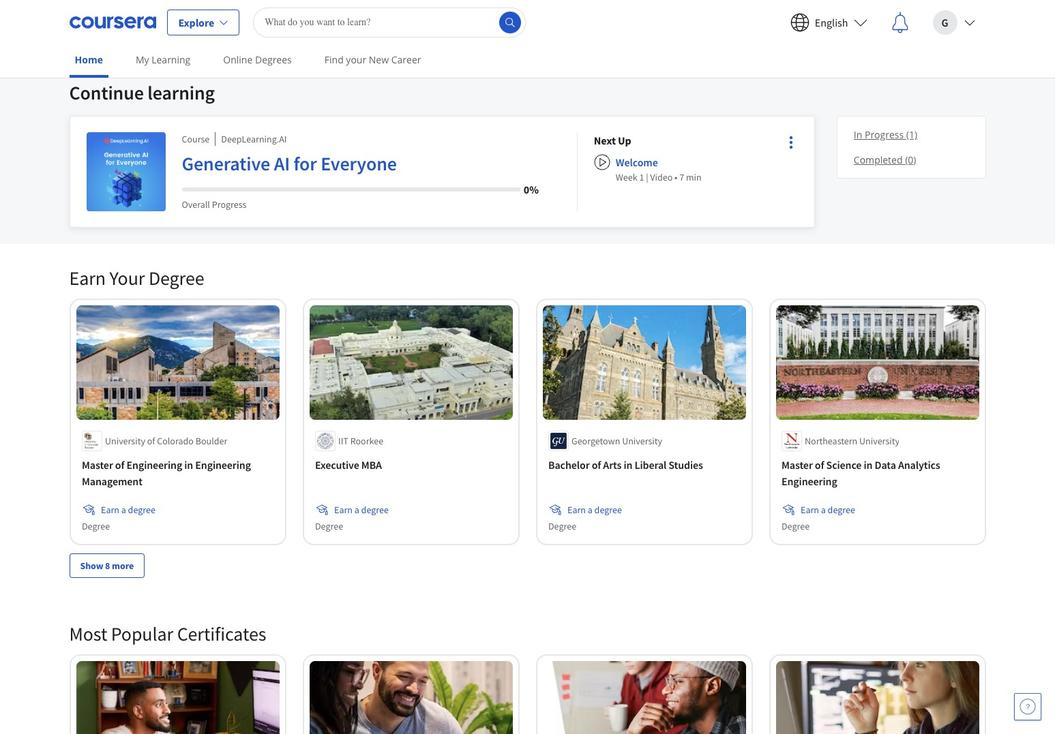 Task type: describe. For each thing, give the bounding box(es) containing it.
master of science in data analytics engineering link
[[782, 457, 974, 490]]

bachelor
[[548, 458, 589, 472]]

repeat image
[[786, 74, 802, 90]]

What do you want to learn? text field
[[253, 7, 526, 37]]

for
[[294, 151, 317, 176]]

generative ai for everyone image
[[86, 132, 165, 211]]

help center image
[[1020, 699, 1036, 716]]

7
[[680, 171, 684, 184]]

learning
[[152, 53, 191, 66]]

boulder
[[195, 435, 227, 447]]

find your new career
[[325, 53, 421, 66]]

explore
[[178, 15, 214, 29]]

generative ai for everyone link
[[182, 151, 539, 181]]

completed (0)
[[854, 154, 917, 166]]

|
[[646, 171, 649, 184]]

northeastern university
[[805, 435, 900, 447]]

show 8 more
[[80, 560, 134, 572]]

master for master of engineering in engineering management
[[82, 458, 113, 472]]

of for science
[[815, 458, 824, 472]]

your
[[346, 53, 366, 66]]

bachelor of arts in liberal studies link
[[548, 457, 741, 473]]

week
[[616, 171, 638, 184]]

iit roorkee
[[338, 435, 383, 447]]

•
[[675, 171, 678, 184]]

of for colorado
[[147, 435, 155, 447]]

science
[[826, 458, 862, 472]]

explore button
[[167, 9, 240, 35]]

master of science in data analytics engineering
[[782, 458, 940, 488]]

liberal
[[634, 458, 666, 472]]

g
[[942, 15, 949, 29]]

university of colorado boulder
[[105, 435, 227, 447]]

a for executive mba
[[354, 504, 359, 516]]

degree for bachelor of arts in liberal studies
[[594, 504, 622, 516]]

earn for master of science in data analytics engineering
[[801, 504, 819, 516]]

in progress (1)
[[854, 128, 918, 141]]

8
[[105, 560, 110, 572]]

most
[[69, 622, 107, 647]]

your career goal is to switch roles
[[803, 22, 957, 35]]

overall
[[182, 199, 210, 211]]

mba
[[361, 458, 382, 472]]

1
[[640, 171, 644, 184]]

degree for master of science in data analytics engineering
[[828, 504, 855, 516]]

online
[[223, 53, 253, 66]]

iit
[[338, 435, 348, 447]]

degree for bachelor of arts in liberal studies
[[548, 520, 576, 533]]

master of engineering in engineering management link
[[82, 457, 274, 490]]

learning
[[148, 81, 215, 105]]

to
[[887, 22, 897, 35]]

ai
[[274, 151, 290, 176]]

welcome week 1 | video • 7 min
[[616, 156, 702, 184]]

in progress (1) link
[[849, 122, 975, 147]]

a for master of science in data analytics engineering
[[821, 504, 826, 516]]

in for data
[[864, 458, 873, 472]]

overall progress
[[182, 199, 247, 211]]

bachelor of arts in liberal studies
[[548, 458, 703, 472]]

progress for overall
[[212, 199, 247, 211]]

is
[[878, 22, 885, 35]]

university for bachelor
[[622, 435, 662, 447]]

show 8 more button
[[69, 554, 145, 578]]

analytics
[[898, 458, 940, 472]]

master of engineering in engineering management
[[82, 458, 251, 488]]

in for liberal
[[624, 458, 632, 472]]

data
[[875, 458, 896, 472]]

in
[[854, 128, 863, 141]]

career
[[826, 22, 854, 35]]

continue
[[69, 81, 144, 105]]

0%
[[524, 183, 539, 196]]

arts
[[603, 458, 621, 472]]

university for master
[[859, 435, 900, 447]]

degree for master of engineering in engineering management
[[128, 504, 155, 516]]

generative ai for everyone
[[182, 151, 397, 176]]

switch
[[899, 22, 931, 35]]

everyone
[[321, 151, 397, 176]]

continue learning
[[69, 81, 215, 105]]

find
[[325, 53, 344, 66]]

my learning link
[[130, 44, 196, 75]]



Task type: locate. For each thing, give the bounding box(es) containing it.
earn a degree for master of engineering in engineering management
[[101, 504, 155, 516]]

more
[[112, 560, 134, 572]]

generative
[[182, 151, 270, 176]]

most popular certificates
[[69, 622, 266, 647]]

1 university from the left
[[105, 435, 145, 447]]

in
[[184, 458, 193, 472], [624, 458, 632, 472], [864, 458, 873, 472]]

management
[[82, 475, 142, 488]]

earn for master of engineering in engineering management
[[101, 504, 119, 516]]

studies
[[669, 458, 703, 472]]

earn for bachelor of arts in liberal studies
[[567, 504, 586, 516]]

home
[[75, 53, 103, 66]]

progress
[[865, 128, 904, 141], [212, 199, 247, 211]]

min
[[686, 171, 702, 184]]

of left arts
[[592, 458, 601, 472]]

degree for executive mba
[[315, 520, 343, 533]]

1 horizontal spatial in
[[624, 458, 632, 472]]

earn for executive mba
[[334, 504, 352, 516]]

degrees
[[255, 53, 292, 66]]

2 degree from the left
[[361, 504, 388, 516]]

1 earn a degree from the left
[[101, 504, 155, 516]]

degree for master of engineering in engineering management
[[82, 520, 110, 533]]

degree down management
[[128, 504, 155, 516]]

4 a from the left
[[821, 504, 826, 516]]

up
[[618, 134, 632, 147]]

new
[[369, 53, 389, 66]]

of left colorado at left bottom
[[147, 435, 155, 447]]

progress inside in progress (1) link
[[865, 128, 904, 141]]

0 horizontal spatial in
[[184, 458, 193, 472]]

in inside master of engineering in engineering management
[[184, 458, 193, 472]]

find your new career link
[[319, 44, 427, 75]]

0 horizontal spatial engineering
[[126, 458, 182, 472]]

of for arts
[[592, 458, 601, 472]]

3 degree from the left
[[594, 504, 622, 516]]

4 earn a degree from the left
[[801, 504, 855, 516]]

georgetown university
[[571, 435, 662, 447]]

master inside master of science in data analytics engineering
[[782, 458, 813, 472]]

of
[[147, 435, 155, 447], [115, 458, 124, 472], [592, 458, 601, 472], [815, 458, 824, 472]]

2 in from the left
[[624, 458, 632, 472]]

earn a degree down arts
[[567, 504, 622, 516]]

a for bachelor of arts in liberal studies
[[588, 504, 592, 516]]

engineering inside master of science in data analytics engineering
[[782, 475, 837, 488]]

1 horizontal spatial engineering
[[195, 458, 251, 472]]

your
[[803, 22, 823, 35], [109, 266, 145, 291]]

earn a degree for master of science in data analytics engineering
[[801, 504, 855, 516]]

in left data
[[864, 458, 873, 472]]

3 university from the left
[[859, 435, 900, 447]]

1 master from the left
[[82, 458, 113, 472]]

video
[[650, 171, 673, 184]]

earn your degree collection element
[[61, 244, 994, 600]]

executive mba
[[315, 458, 382, 472]]

3 a from the left
[[588, 504, 592, 516]]

course
[[182, 133, 210, 145]]

northeastern
[[805, 435, 857, 447]]

more option for generative ai for everyone image
[[782, 133, 801, 152]]

master up management
[[82, 458, 113, 472]]

roles
[[933, 22, 957, 35]]

earn a degree
[[101, 504, 155, 516], [334, 504, 388, 516], [567, 504, 622, 516], [801, 504, 855, 516]]

progress up completed (0)
[[865, 128, 904, 141]]

my learning
[[136, 53, 191, 66]]

goal
[[856, 22, 876, 35]]

progress for in
[[865, 128, 904, 141]]

main content
[[0, 4, 1055, 735]]

a down master of science in data analytics engineering
[[821, 504, 826, 516]]

popular
[[111, 622, 173, 647]]

0 horizontal spatial progress
[[212, 199, 247, 211]]

your inside 'element'
[[109, 266, 145, 291]]

in inside bachelor of arts in liberal studies link
[[624, 458, 632, 472]]

colorado
[[157, 435, 193, 447]]

a down executive mba
[[354, 504, 359, 516]]

next up
[[594, 134, 632, 147]]

of left science
[[815, 458, 824, 472]]

engineering down 'boulder'
[[195, 458, 251, 472]]

completed (0) link
[[849, 147, 975, 173]]

0 vertical spatial progress
[[865, 128, 904, 141]]

completed
[[854, 154, 903, 166]]

0 horizontal spatial university
[[105, 435, 145, 447]]

degree
[[128, 504, 155, 516], [361, 504, 388, 516], [594, 504, 622, 516], [828, 504, 855, 516]]

a down bachelor
[[588, 504, 592, 516]]

degree down master of science in data analytics engineering
[[828, 504, 855, 516]]

1 degree from the left
[[128, 504, 155, 516]]

of inside master of engineering in engineering management
[[115, 458, 124, 472]]

2 master from the left
[[782, 458, 813, 472]]

next
[[594, 134, 616, 147]]

earn a degree for bachelor of arts in liberal studies
[[567, 504, 622, 516]]

university up data
[[859, 435, 900, 447]]

(0)
[[905, 154, 917, 166]]

in down colorado at left bottom
[[184, 458, 193, 472]]

university
[[105, 435, 145, 447], [622, 435, 662, 447], [859, 435, 900, 447]]

earn your degree
[[69, 266, 204, 291]]

degree down mba
[[361, 504, 388, 516]]

master down northeastern
[[782, 458, 813, 472]]

3 in from the left
[[864, 458, 873, 472]]

main content containing continue learning
[[0, 4, 1055, 735]]

a down management
[[121, 504, 126, 516]]

roorkee
[[350, 435, 383, 447]]

master
[[82, 458, 113, 472], [782, 458, 813, 472]]

of for engineering
[[115, 458, 124, 472]]

earn a degree down mba
[[334, 504, 388, 516]]

1 vertical spatial progress
[[212, 199, 247, 211]]

a for master of engineering in engineering management
[[121, 504, 126, 516]]

home link
[[69, 44, 108, 78]]

deeplearning.ai
[[221, 133, 287, 145]]

university up bachelor of arts in liberal studies link
[[622, 435, 662, 447]]

master for master of science in data analytics engineering
[[782, 458, 813, 472]]

in inside master of science in data analytics engineering
[[864, 458, 873, 472]]

executive
[[315, 458, 359, 472]]

1 vertical spatial your
[[109, 266, 145, 291]]

(1)
[[907, 128, 918, 141]]

show
[[80, 560, 103, 572]]

0 horizontal spatial your
[[109, 266, 145, 291]]

0 vertical spatial your
[[803, 22, 823, 35]]

degree
[[149, 266, 204, 291], [82, 520, 110, 533], [315, 520, 343, 533], [548, 520, 576, 533], [782, 520, 810, 533]]

in for engineering
[[184, 458, 193, 472]]

of up management
[[115, 458, 124, 472]]

1 in from the left
[[184, 458, 193, 472]]

g button
[[922, 0, 986, 44]]

certificates
[[177, 622, 266, 647]]

engineering down science
[[782, 475, 837, 488]]

2 horizontal spatial university
[[859, 435, 900, 447]]

university up management
[[105, 435, 145, 447]]

2 horizontal spatial in
[[864, 458, 873, 472]]

2 earn a degree from the left
[[334, 504, 388, 516]]

in right arts
[[624, 458, 632, 472]]

1 horizontal spatial master
[[782, 458, 813, 472]]

online degrees
[[223, 53, 292, 66]]

1 horizontal spatial progress
[[865, 128, 904, 141]]

2 a from the left
[[354, 504, 359, 516]]

online degrees link
[[218, 44, 297, 75]]

earn
[[69, 266, 106, 291], [101, 504, 119, 516], [334, 504, 352, 516], [567, 504, 586, 516], [801, 504, 819, 516]]

None search field
[[253, 7, 526, 37]]

of inside master of science in data analytics engineering
[[815, 458, 824, 472]]

2 horizontal spatial engineering
[[782, 475, 837, 488]]

1 a from the left
[[121, 504, 126, 516]]

english
[[815, 15, 848, 29]]

earn a degree for executive mba
[[334, 504, 388, 516]]

my
[[136, 53, 149, 66]]

engineering down "university of colorado boulder" on the bottom of page
[[126, 458, 182, 472]]

executive mba link
[[315, 457, 507, 473]]

4 degree from the left
[[828, 504, 855, 516]]

1 horizontal spatial your
[[803, 22, 823, 35]]

earn a degree down science
[[801, 504, 855, 516]]

degree for master of science in data analytics engineering
[[782, 520, 810, 533]]

degree for executive mba
[[361, 504, 388, 516]]

master inside master of engineering in engineering management
[[82, 458, 113, 472]]

georgetown
[[571, 435, 620, 447]]

most popular certificates collection element
[[61, 600, 994, 735]]

earn a degree down management
[[101, 504, 155, 516]]

career
[[391, 53, 421, 66]]

degree down arts
[[594, 504, 622, 516]]

welcome
[[616, 156, 658, 169]]

1 horizontal spatial university
[[622, 435, 662, 447]]

progress right overall
[[212, 199, 247, 211]]

0 horizontal spatial master
[[82, 458, 113, 472]]

3 earn a degree from the left
[[567, 504, 622, 516]]

coursera image
[[69, 11, 156, 33]]

engineering
[[126, 458, 182, 472], [195, 458, 251, 472], [782, 475, 837, 488]]

english button
[[780, 0, 878, 44]]

2 university from the left
[[622, 435, 662, 447]]



Task type: vqa. For each thing, say whether or not it's contained in the screenshot.
Translated
no



